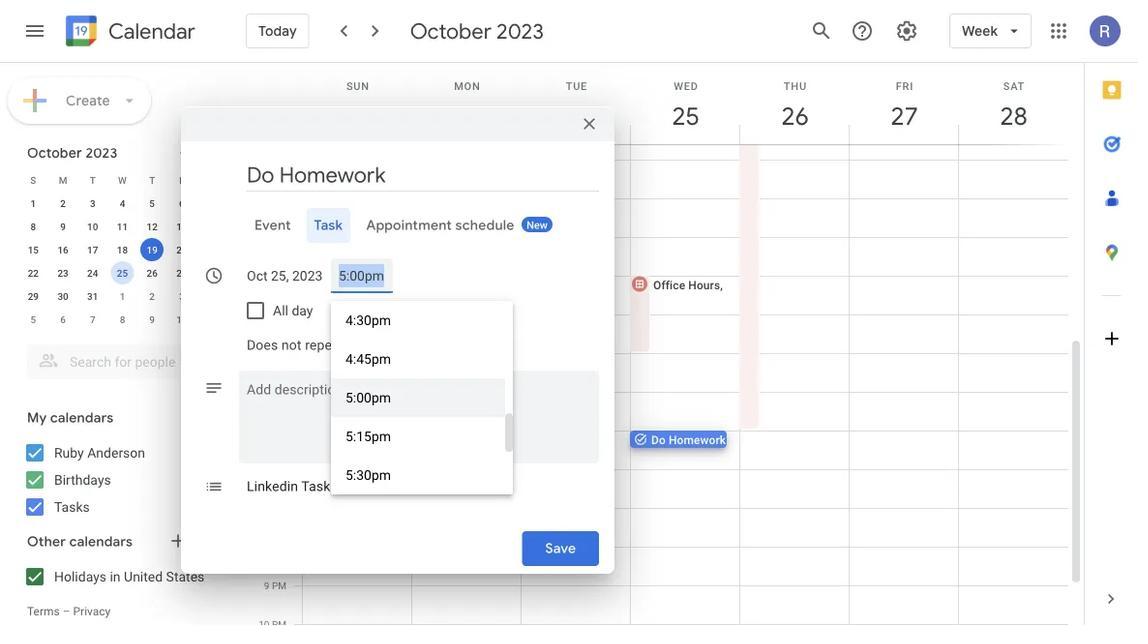 Task type: vqa. For each thing, say whether or not it's contained in the screenshot.
group containing Guest permissions
no



Task type: locate. For each thing, give the bounding box(es) containing it.
Start date text field
[[247, 264, 323, 288]]

10 element
[[81, 215, 104, 238]]

0 vertical spatial 23
[[452, 100, 480, 132]]

1 vertical spatial 26
[[147, 267, 158, 279]]

0 horizontal spatial 9
[[60, 221, 66, 232]]

1 vertical spatial 10
[[87, 221, 98, 232]]

28 inside column header
[[999, 100, 1027, 132]]

29 element
[[22, 285, 45, 308]]

pm for 3 pm
[[272, 348, 287, 359]]

13
[[176, 221, 187, 232]]

1 horizontal spatial 24
[[562, 100, 589, 132]]

26 column header
[[740, 63, 850, 144]]

1 am from the top
[[272, 154, 287, 166]]

calendar heading
[[105, 18, 196, 45]]

5 pm from the top
[[272, 386, 287, 398]]

2 horizontal spatial 9
[[264, 580, 270, 592]]

8 up 15 "element"
[[31, 221, 36, 232]]

, for do homework
[[727, 433, 729, 447]]

4:30pm option
[[331, 301, 506, 340]]

, right office
[[721, 278, 723, 292]]

calendars
[[50, 410, 114, 427], [69, 534, 133, 551]]

23 column header
[[412, 63, 522, 144]]

5 inside november 5 element
[[31, 314, 36, 325]]

2 down m
[[60, 198, 66, 209]]

22 element
[[22, 261, 45, 285]]

am down 05
[[272, 154, 287, 166]]

3 for november 3 element
[[179, 291, 185, 302]]

0 vertical spatial 25
[[671, 100, 699, 132]]

gmt-
[[254, 129, 276, 140]]

pm right states
[[272, 580, 287, 592]]

1 horizontal spatial 28
[[999, 100, 1027, 132]]

1 vertical spatial 4
[[264, 386, 270, 398]]

23 down the mon
[[452, 100, 480, 132]]

pm up 1 pm
[[272, 231, 287, 243]]

terms link
[[27, 605, 60, 619]]

0 horizontal spatial 26
[[147, 267, 158, 279]]

terms – privacy
[[27, 605, 111, 619]]

4 down 3 pm
[[264, 386, 270, 398]]

1 vertical spatial 8
[[120, 314, 125, 325]]

wed
[[674, 80, 699, 92]]

1 vertical spatial ,
[[727, 433, 729, 447]]

november 7 element
[[81, 308, 104, 331]]

calendars for other calendars
[[69, 534, 133, 551]]

0 vertical spatial 26
[[781, 100, 808, 132]]

4 row from the top
[[18, 238, 227, 261]]

Add title text field
[[247, 161, 600, 190]]

main drawer image
[[23, 19, 46, 43]]

october 2023 up the mon
[[410, 17, 544, 45]]

1 pm from the top
[[272, 231, 287, 243]]

november 8 element
[[111, 308, 134, 331]]

0 horizontal spatial tab list
[[197, 208, 600, 243]]

0 vertical spatial 3
[[90, 198, 96, 209]]

4:30pm
[[346, 312, 391, 328]]

26 element
[[141, 261, 164, 285]]

pm
[[272, 231, 287, 243], [272, 270, 287, 282], [272, 309, 287, 321], [272, 348, 287, 359], [272, 386, 287, 398], [272, 464, 287, 476], [272, 580, 287, 592]]

1 horizontal spatial ,
[[727, 433, 729, 447]]

25 down wed
[[671, 100, 699, 132]]

create button
[[8, 77, 151, 124]]

11 inside grid
[[259, 193, 270, 204]]

1 vertical spatial 3
[[179, 291, 185, 302]]

8
[[31, 221, 36, 232], [120, 314, 125, 325]]

7 pm from the top
[[272, 580, 287, 592]]

2 vertical spatial 1
[[120, 291, 125, 302]]

pm left day
[[272, 309, 287, 321]]

0 horizontal spatial 1
[[31, 198, 36, 209]]

1 down s
[[31, 198, 36, 209]]

7 row from the top
[[18, 308, 227, 331]]

1 horizontal spatial 3
[[179, 291, 185, 302]]

26 inside row
[[147, 267, 158, 279]]

sun
[[347, 80, 370, 92]]

0 vertical spatial 27
[[890, 100, 918, 132]]

my
[[27, 410, 47, 427]]

2 for november 2 element
[[149, 291, 155, 302]]

1 horizontal spatial 2023
[[497, 17, 544, 45]]

2 vertical spatial 3
[[264, 348, 270, 359]]

1 horizontal spatial 6
[[179, 198, 185, 209]]

0 horizontal spatial 23
[[58, 267, 69, 279]]

2 horizontal spatial 1
[[264, 270, 270, 282]]

22 down sun
[[343, 100, 370, 132]]

10 for november 10 element
[[176, 314, 187, 325]]

23 up 30
[[58, 267, 69, 279]]

4
[[120, 198, 125, 209], [264, 386, 270, 398]]

0 vertical spatial 5
[[149, 198, 155, 209]]

9 inside november 9 element
[[149, 314, 155, 325]]

october
[[410, 17, 492, 45], [27, 144, 82, 162]]

0 horizontal spatial 25
[[117, 267, 128, 279]]

1 horizontal spatial 22
[[343, 100, 370, 132]]

1 vertical spatial 27
[[176, 267, 187, 279]]

today
[[259, 22, 297, 40]]

1 vertical spatial 28
[[206, 267, 217, 279]]

12 down 11 am
[[259, 231, 270, 243]]

4 inside grid
[[264, 386, 270, 398]]

, right do
[[727, 433, 729, 447]]

hours
[[689, 278, 721, 292]]

28
[[999, 100, 1027, 132], [206, 267, 217, 279]]

0 horizontal spatial 24
[[87, 267, 98, 279]]

18 element
[[111, 238, 134, 261]]

27 element
[[170, 261, 194, 285]]

22
[[343, 100, 370, 132], [28, 267, 39, 279]]

0 vertical spatial 11
[[259, 193, 270, 204]]

0 vertical spatial 10
[[259, 154, 270, 166]]

1 vertical spatial 5
[[31, 314, 36, 325]]

12 inside grid
[[259, 231, 270, 243]]

tab list
[[1086, 63, 1139, 572], [197, 208, 600, 243]]

3 up november 10 element
[[179, 291, 185, 302]]

23
[[452, 100, 480, 132], [58, 267, 69, 279]]

28 down sat at the right of the page
[[999, 100, 1027, 132]]

1 horizontal spatial 1
[[120, 291, 125, 302]]

9 inside grid
[[264, 580, 270, 592]]

2 horizontal spatial 6
[[264, 464, 270, 476]]

2 vertical spatial 6
[[264, 464, 270, 476]]

1 vertical spatial 6
[[60, 314, 66, 325]]

27 down 20
[[176, 267, 187, 279]]

0 vertical spatial october 2023
[[410, 17, 544, 45]]

6
[[179, 198, 185, 209], [60, 314, 66, 325], [264, 464, 270, 476]]

sat
[[1004, 80, 1026, 92]]

pm for 12 pm
[[272, 231, 287, 243]]

6 pm from the top
[[272, 464, 287, 476]]

pm down 3 pm
[[272, 386, 287, 398]]

0 horizontal spatial 22
[[28, 267, 39, 279]]

birthdays
[[54, 472, 111, 488]]

0 horizontal spatial 27
[[176, 267, 187, 279]]

6 up 13 element
[[179, 198, 185, 209]]

5:00pm option
[[331, 379, 506, 417]]

12
[[147, 221, 158, 232], [259, 231, 270, 243]]

–
[[63, 605, 70, 619]]

6 for the november 6 "element"
[[60, 314, 66, 325]]

my calendars list
[[4, 438, 240, 523]]

0 horizontal spatial 8
[[31, 221, 36, 232]]

1 horizontal spatial 10
[[176, 314, 187, 325]]

2 vertical spatial 9
[[264, 580, 270, 592]]

row group
[[18, 192, 227, 331]]

1 for 1 pm
[[264, 270, 270, 282]]

0 horizontal spatial 5
[[31, 314, 36, 325]]

0 vertical spatial 28
[[999, 100, 1027, 132]]

1 horizontal spatial 9
[[149, 314, 155, 325]]

2023 down create
[[86, 144, 118, 162]]

6 down 30 element
[[60, 314, 66, 325]]

2 pm from the top
[[272, 270, 287, 282]]

pm up "all"
[[272, 270, 287, 282]]

11 inside row
[[117, 221, 128, 232]]

2 left "all"
[[264, 309, 270, 321]]

t right m
[[90, 174, 96, 186]]

4:45pm option
[[331, 340, 506, 379]]

1 horizontal spatial 23
[[452, 100, 480, 132]]

5:15pm
[[346, 429, 391, 445]]

26
[[781, 100, 808, 132], [147, 267, 158, 279]]

0 vertical spatial october
[[410, 17, 492, 45]]

calendars up "in"
[[69, 534, 133, 551]]

3 up the 10 element
[[90, 198, 96, 209]]

10 for 10 am
[[259, 154, 270, 166]]

0 horizontal spatial ,
[[721, 278, 723, 292]]

8 down november 1 element
[[120, 314, 125, 325]]

5 row from the top
[[18, 261, 227, 285]]

0 horizontal spatial 12
[[147, 221, 158, 232]]

5 down 29 element
[[31, 314, 36, 325]]

0 vertical spatial 6
[[179, 198, 185, 209]]

0 horizontal spatial 6
[[60, 314, 66, 325]]

october 2023 grid
[[18, 169, 227, 331]]

0 vertical spatial 8
[[31, 221, 36, 232]]

17
[[87, 244, 98, 256]]

settings menu image
[[896, 19, 919, 43]]

1 horizontal spatial 8
[[120, 314, 125, 325]]

6 row from the top
[[18, 285, 227, 308]]

10
[[259, 154, 270, 166], [87, 221, 98, 232], [176, 314, 187, 325]]

t
[[90, 174, 96, 186], [149, 174, 155, 186]]

24 down tue
[[562, 100, 589, 132]]

am up event on the left of the page
[[272, 193, 287, 204]]

9 for 9 pm
[[264, 580, 270, 592]]

1 down 25 element
[[120, 291, 125, 302]]

in
[[110, 569, 121, 585]]

november 4 element
[[200, 285, 223, 308]]

0 vertical spatial 2023
[[497, 17, 544, 45]]

grid
[[248, 63, 1085, 627]]

0 horizontal spatial t
[[90, 174, 96, 186]]

,
[[721, 278, 723, 292], [727, 433, 729, 447]]

2 vertical spatial 10
[[176, 314, 187, 325]]

gmt-05
[[254, 129, 287, 140]]

10 down gmt-
[[259, 154, 270, 166]]

day
[[292, 303, 313, 319]]

october up the mon
[[410, 17, 492, 45]]

13 element
[[170, 215, 194, 238]]

30
[[58, 291, 69, 302]]

1 vertical spatial 1
[[264, 270, 270, 282]]

new element
[[522, 217, 553, 232]]

27 column header
[[849, 63, 960, 144]]

row containing 8
[[18, 215, 227, 238]]

october up m
[[27, 144, 82, 162]]

24 up 31
[[87, 267, 98, 279]]

2 up november 9 element
[[149, 291, 155, 302]]

3
[[90, 198, 96, 209], [179, 291, 185, 302], [264, 348, 270, 359]]

3 up 4 pm
[[264, 348, 270, 359]]

1 horizontal spatial 25
[[671, 100, 699, 132]]

0 horizontal spatial october 2023
[[27, 144, 118, 162]]

9 right states
[[264, 580, 270, 592]]

4 pm
[[264, 386, 287, 398]]

2023 up the 23 column header
[[497, 17, 544, 45]]

2
[[60, 198, 66, 209], [149, 291, 155, 302], [264, 309, 270, 321]]

grid containing 22
[[248, 63, 1085, 627]]

0 horizontal spatial 10
[[87, 221, 98, 232]]

terms
[[27, 605, 60, 619]]

row containing 1
[[18, 192, 227, 215]]

2 row from the top
[[18, 192, 227, 215]]

pm down 4 pm
[[272, 464, 287, 476]]

0 vertical spatial 9
[[60, 221, 66, 232]]

9 up 16 element
[[60, 221, 66, 232]]

None field
[[239, 328, 387, 363], [239, 470, 380, 505], [239, 328, 387, 363], [239, 470, 380, 505]]

1 vertical spatial 24
[[87, 267, 98, 279]]

0 horizontal spatial 4
[[120, 198, 125, 209]]

28 up november 4 element
[[206, 267, 217, 279]]

2 horizontal spatial 2
[[264, 309, 270, 321]]

27
[[890, 100, 918, 132], [176, 267, 187, 279]]

5:30pm
[[346, 467, 391, 483]]

12 up 19
[[147, 221, 158, 232]]

0 vertical spatial ,
[[721, 278, 723, 292]]

0 horizontal spatial 28
[[206, 267, 217, 279]]

6 inside "element"
[[60, 314, 66, 325]]

27 down fri
[[890, 100, 918, 132]]

22 link
[[336, 94, 380, 138]]

26 down thu
[[781, 100, 808, 132]]

31 element
[[81, 285, 104, 308]]

november 5 element
[[22, 308, 45, 331]]

5 up 12 element on the left top of page
[[149, 198, 155, 209]]

2 vertical spatial 2
[[264, 309, 270, 321]]

28 column header
[[959, 63, 1069, 144]]

do
[[652, 433, 666, 447]]

row containing 15
[[18, 238, 227, 261]]

t left 'f'
[[149, 174, 155, 186]]

am for 10 am
[[272, 154, 287, 166]]

0 vertical spatial 1
[[31, 198, 36, 209]]

pm up 4 pm
[[272, 348, 287, 359]]

4:45pm
[[346, 351, 391, 367]]

1 horizontal spatial 5
[[149, 198, 155, 209]]

2 horizontal spatial 3
[[264, 348, 270, 359]]

0 vertical spatial 24
[[562, 100, 589, 132]]

1 vertical spatial 2023
[[86, 144, 118, 162]]

1 horizontal spatial 11
[[259, 193, 270, 204]]

1 horizontal spatial october 2023
[[410, 17, 544, 45]]

tab list containing event
[[197, 208, 600, 243]]

3 pm from the top
[[272, 309, 287, 321]]

15 element
[[22, 238, 45, 261]]

calendars for my calendars
[[50, 410, 114, 427]]

26 inside column header
[[781, 100, 808, 132]]

None search field
[[0, 337, 240, 380]]

holidays in united states
[[54, 569, 205, 585]]

1 horizontal spatial 27
[[890, 100, 918, 132]]

2 t from the left
[[149, 174, 155, 186]]

4 pm from the top
[[272, 348, 287, 359]]

am
[[272, 154, 287, 166], [272, 193, 287, 204]]

start time list box
[[331, 301, 513, 495]]

1 row from the top
[[18, 169, 227, 192]]

row containing 29
[[18, 285, 227, 308]]

24 element
[[81, 261, 104, 285]]

0 vertical spatial 2
[[60, 198, 66, 209]]

0 horizontal spatial october
[[27, 144, 82, 162]]

privacy link
[[73, 605, 111, 619]]

9 down november 2 element
[[149, 314, 155, 325]]

4 for 4 pm
[[264, 386, 270, 398]]

other calendars button
[[4, 527, 240, 558]]

0 vertical spatial 22
[[343, 100, 370, 132]]

0 horizontal spatial 3
[[90, 198, 96, 209]]

1 horizontal spatial 26
[[781, 100, 808, 132]]

2 for 2 pm
[[264, 309, 270, 321]]

1 vertical spatial 2
[[149, 291, 155, 302]]

1 vertical spatial am
[[272, 193, 287, 204]]

2 horizontal spatial 10
[[259, 154, 270, 166]]

november 1 element
[[111, 285, 134, 308]]

1 vertical spatial 25
[[117, 267, 128, 279]]

3 row from the top
[[18, 215, 227, 238]]

today button
[[246, 8, 310, 54]]

calendars up ruby
[[50, 410, 114, 427]]

1 vertical spatial 23
[[58, 267, 69, 279]]

row
[[18, 169, 227, 192], [18, 192, 227, 215], [18, 215, 227, 238], [18, 238, 227, 261], [18, 261, 227, 285], [18, 285, 227, 308], [18, 308, 227, 331]]

12 inside row
[[147, 221, 158, 232]]

Add description text field
[[239, 379, 600, 448]]

october 2023 up m
[[27, 144, 118, 162]]

1 vertical spatial october
[[27, 144, 82, 162]]

1 vertical spatial 22
[[28, 267, 39, 279]]

2 pm
[[264, 309, 287, 321]]

pm for 2 pm
[[272, 309, 287, 321]]

november 9 element
[[141, 308, 164, 331]]

4 up 11 element
[[120, 198, 125, 209]]

row containing 5
[[18, 308, 227, 331]]

24
[[562, 100, 589, 132], [87, 267, 98, 279]]

1 vertical spatial 9
[[149, 314, 155, 325]]

22 column header
[[302, 63, 413, 144]]

10 up the 17
[[87, 221, 98, 232]]

1 down 12 pm
[[264, 270, 270, 282]]

16 element
[[51, 238, 75, 261]]

10 down november 3 element
[[176, 314, 187, 325]]

11 up 18
[[117, 221, 128, 232]]

2 am from the top
[[272, 193, 287, 204]]

create
[[66, 92, 110, 109]]

0 horizontal spatial 11
[[117, 221, 128, 232]]

23 inside row
[[58, 267, 69, 279]]

12 for 12
[[147, 221, 158, 232]]

22 down 15
[[28, 267, 39, 279]]

4 inside row
[[120, 198, 125, 209]]

6 down 4 pm
[[264, 464, 270, 476]]

1 horizontal spatial t
[[149, 174, 155, 186]]

0 vertical spatial am
[[272, 154, 287, 166]]

25 down 18
[[117, 267, 128, 279]]

11 up the event button
[[259, 193, 270, 204]]

0 horizontal spatial 2
[[60, 198, 66, 209]]

1 vertical spatial calendars
[[69, 534, 133, 551]]

1
[[31, 198, 36, 209], [264, 270, 270, 282], [120, 291, 125, 302]]

27 inside column header
[[890, 100, 918, 132]]

other
[[27, 534, 66, 551]]

1 t from the left
[[90, 174, 96, 186]]

2023
[[497, 17, 544, 45], [86, 144, 118, 162]]

17 element
[[81, 238, 104, 261]]

11 element
[[111, 215, 134, 238]]

1 vertical spatial 11
[[117, 221, 128, 232]]

26 down 19
[[147, 267, 158, 279]]

11
[[259, 193, 270, 204], [117, 221, 128, 232]]



Task type: describe. For each thing, give the bounding box(es) containing it.
23 inside mon 23
[[452, 100, 480, 132]]

pm for 6 pm
[[272, 464, 287, 476]]

Start time text field
[[339, 264, 385, 288]]

6 for 6 pm
[[264, 464, 270, 476]]

23 link
[[445, 94, 490, 138]]

12 pm
[[259, 231, 287, 243]]

thu
[[784, 80, 808, 92]]

25 column header
[[631, 63, 741, 144]]

event button
[[247, 208, 299, 243]]

mon
[[454, 80, 481, 92]]

22 inside column header
[[343, 100, 370, 132]]

1 vertical spatial october 2023
[[27, 144, 118, 162]]

23 element
[[51, 261, 75, 285]]

fri 27
[[890, 80, 918, 132]]

wed 25
[[671, 80, 699, 132]]

31
[[87, 291, 98, 302]]

schedule
[[456, 217, 515, 234]]

25 cell
[[108, 261, 137, 285]]

new
[[527, 219, 548, 231]]

4 for 4
[[120, 198, 125, 209]]

10 for the 10 element
[[87, 221, 98, 232]]

week
[[963, 22, 999, 40]]

am for 11 am
[[272, 193, 287, 204]]

30 element
[[51, 285, 75, 308]]

11 for 11 am
[[259, 193, 270, 204]]

24 column header
[[521, 63, 631, 144]]

3 pm
[[264, 348, 287, 359]]

november 3 element
[[170, 285, 194, 308]]

do homework ,
[[652, 433, 732, 447]]

20 element
[[170, 238, 194, 261]]

row containing s
[[18, 169, 227, 192]]

united
[[124, 569, 163, 585]]

all day
[[273, 303, 313, 319]]

row group containing 1
[[18, 192, 227, 331]]

pm for 1 pm
[[272, 270, 287, 282]]

calendar element
[[62, 12, 196, 54]]

29
[[28, 291, 39, 302]]

m
[[59, 174, 67, 186]]

11 for 11
[[117, 221, 128, 232]]

7
[[90, 314, 96, 325]]

9 for november 9 element
[[149, 314, 155, 325]]

mon 23
[[452, 80, 481, 132]]

pm for 4 pm
[[272, 386, 287, 398]]

19, today element
[[141, 238, 164, 261]]

25 link
[[664, 94, 708, 138]]

5:15pm option
[[331, 417, 506, 456]]

27 inside row
[[176, 267, 187, 279]]

week button
[[950, 8, 1032, 54]]

f
[[179, 174, 185, 186]]

fri
[[897, 80, 914, 92]]

pm for 9 pm
[[272, 580, 287, 592]]

28 link
[[992, 94, 1037, 138]]

november 2 element
[[141, 285, 164, 308]]

25 element
[[111, 261, 134, 285]]

states
[[166, 569, 205, 585]]

1 horizontal spatial tab list
[[1086, 63, 1139, 572]]

6 pm
[[264, 464, 287, 476]]

1 horizontal spatial october
[[410, 17, 492, 45]]

november 6 element
[[51, 308, 75, 331]]

, for office hours
[[721, 278, 723, 292]]

homework
[[669, 433, 727, 447]]

november 10 element
[[170, 308, 194, 331]]

appointment schedule
[[367, 217, 515, 234]]

24 inside column header
[[562, 100, 589, 132]]

all
[[273, 303, 289, 319]]

office
[[654, 278, 686, 292]]

other calendars
[[27, 534, 133, 551]]

5:00pm
[[346, 390, 391, 406]]

row containing 22
[[18, 261, 227, 285]]

1 for november 1 element
[[120, 291, 125, 302]]

25 inside cell
[[117, 267, 128, 279]]

ruby anderson
[[54, 445, 145, 461]]

28 element
[[200, 261, 223, 285]]

05
[[276, 129, 287, 140]]

5:30pm option
[[331, 456, 506, 495]]

my calendars
[[27, 410, 114, 427]]

task button
[[307, 208, 351, 243]]

my calendars button
[[4, 403, 240, 434]]

thu 26
[[781, 80, 808, 132]]

22 inside october 2023 grid
[[28, 267, 39, 279]]

calendar
[[108, 18, 196, 45]]

16
[[58, 244, 69, 256]]

3 for 3 pm
[[264, 348, 270, 359]]

19
[[147, 244, 158, 256]]

sat 28
[[999, 80, 1027, 132]]

12 element
[[141, 215, 164, 238]]

26 link
[[773, 94, 818, 138]]

27 link
[[883, 94, 927, 138]]

task
[[315, 217, 343, 234]]

tue 24
[[562, 80, 589, 132]]

privacy
[[73, 605, 111, 619]]

15
[[28, 244, 39, 256]]

10 am
[[259, 154, 287, 166]]

event
[[255, 217, 291, 234]]

w
[[118, 174, 127, 186]]

24 link
[[554, 94, 599, 138]]

20
[[176, 244, 187, 256]]

11 am
[[259, 193, 287, 204]]

s
[[30, 174, 36, 186]]

0 horizontal spatial 2023
[[86, 144, 118, 162]]

28 inside row
[[206, 267, 217, 279]]

1 pm
[[264, 270, 287, 282]]

18
[[117, 244, 128, 256]]

12 for 12 pm
[[259, 231, 270, 243]]

19 cell
[[137, 238, 167, 261]]

appointment
[[367, 217, 452, 234]]

add other calendars image
[[169, 532, 188, 551]]

anderson
[[87, 445, 145, 461]]

sun 22
[[343, 80, 370, 132]]

tasks
[[54, 499, 90, 515]]

holidays
[[54, 569, 107, 585]]

ruby
[[54, 445, 84, 461]]

25 inside wed 25
[[671, 100, 699, 132]]

tue
[[566, 80, 588, 92]]

9 pm
[[264, 580, 287, 592]]

Search for people text field
[[39, 345, 209, 380]]

office hours ,
[[654, 278, 726, 292]]

24 inside row
[[87, 267, 98, 279]]



